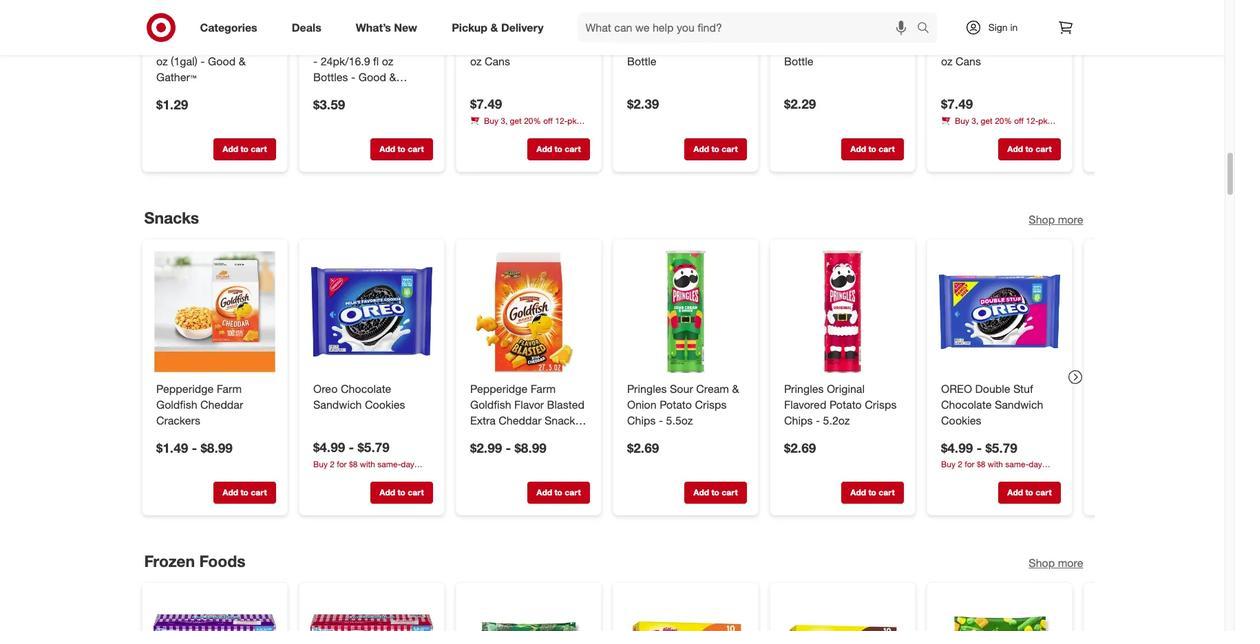 Task type: locate. For each thing, give the bounding box(es) containing it.
gather™ down bottles on the top of the page
[[313, 86, 353, 100]]

1 horizontal spatial buy 2 for $8 with same-day order services on select items button
[[941, 459, 1061, 481]]

2 sandwich from the left
[[994, 398, 1043, 412]]

potato down the original
[[829, 398, 861, 412]]

0 horizontal spatial pk
[[567, 116, 576, 126]]

$3.59
[[313, 96, 345, 112]]

1 water from the left
[[197, 39, 226, 53]]

$2.39
[[627, 96, 659, 112]]

0 horizontal spatial bottle
[[627, 54, 656, 68]]

0 horizontal spatial farm
[[216, 382, 241, 396]]

20 inside coca-cola - 20 fl oz bottle
[[847, 39, 860, 53]]

0 horizontal spatial cookies
[[365, 398, 405, 412]]

0 horizontal spatial coca-
[[470, 39, 500, 53]]

with down oreo double stuf chocolate sandwich cookies link
[[987, 459, 1003, 470]]

$8
[[349, 459, 357, 469], [976, 459, 985, 470]]

diet coke - 12pk/12 fl oz cans image
[[938, 0, 1061, 30], [938, 0, 1061, 30]]

add to cart for diet coke - 12pk/12 fl oz cans
[[1007, 144, 1051, 154]]

double
[[975, 382, 1010, 396]]

$8 down oreo double stuf chocolate sandwich cookies
[[976, 459, 985, 470]]

2 shop more from the top
[[1029, 556, 1083, 570]]

2 chips from the left
[[784, 413, 812, 427]]

cart for pepperidge farm goldfish flavor blasted extra cheddar snack crackers
[[564, 488, 580, 498]]

water down new
[[397, 39, 426, 53]]

1 sandwich from the left
[[313, 398, 361, 412]]

cola
[[500, 39, 523, 53], [814, 39, 837, 53]]

$5.79
[[357, 439, 389, 455], [985, 440, 1017, 455]]

bottle inside coca-cola - 20 fl oz bottle
[[784, 54, 813, 68]]

fl for purified water - 128 fl oz (1gal) - good & gather™
[[257, 39, 263, 53]]

potato up 5.5oz at the right bottom of the page
[[659, 398, 692, 412]]

2 purified from the left
[[313, 39, 351, 53]]

shop more for frozen foods
[[1029, 556, 1083, 570]]

3, for coca-cola - 12pk/12 fl oz cans
[[500, 116, 507, 126]]

gather™ down (1gal) at the top
[[156, 70, 196, 84]]

12pk/12 down in
[[1000, 39, 1040, 53]]

order for oreo double stuf chocolate sandwich cookies
[[941, 471, 960, 481]]

2 20 from the left
[[847, 39, 860, 53]]

add for pepperidge farm goldfish cheddar crackers
[[222, 488, 238, 498]]

0 horizontal spatial chocolate
[[340, 382, 391, 396]]

5.2oz
[[823, 413, 850, 427]]

2 coca- from the left
[[784, 39, 814, 53]]

cans down coke
[[955, 54, 981, 68]]

1 horizontal spatial same-
[[1005, 459, 1028, 470]]

1 horizontal spatial cola
[[814, 39, 837, 53]]

1 horizontal spatial chips
[[784, 413, 812, 427]]

pepperidge for pepperidge farm goldfish cheddar crackers
[[156, 382, 213, 396]]

0 horizontal spatial gather™
[[156, 70, 196, 84]]

5.5oz
[[666, 413, 693, 427]]

chocolate down oreo
[[941, 398, 991, 412]]

$7.49 for diet coke - 12pk/12 fl oz cans
[[941, 96, 973, 112]]

purified
[[156, 39, 194, 53], [313, 39, 351, 53]]

oreo double stuf chocolate sandwich cookies link
[[941, 381, 1058, 429]]

add to cart for purified drinking water - 24pk/16.9 fl oz bottles - good & gather™
[[379, 144, 424, 154]]

0 horizontal spatial select
[[380, 471, 402, 481]]

1 20 from the left
[[693, 39, 705, 53]]

1 horizontal spatial items
[[1032, 471, 1052, 481]]

1 horizontal spatial 2
[[957, 459, 962, 470]]

pepperidge
[[156, 382, 213, 396], [470, 382, 527, 396]]

20
[[693, 39, 705, 53], [847, 39, 860, 53]]

to for pringles sour cream & onion potato crisps chips - 5.5oz
[[711, 488, 719, 498]]

$4.99 down oreo
[[313, 439, 345, 455]]

0 horizontal spatial 12pk/12
[[533, 39, 574, 53]]

128
[[236, 39, 254, 53]]

0 horizontal spatial chips
[[627, 413, 655, 427]]

$7.49
[[470, 96, 502, 112], [941, 96, 973, 112]]

0 horizontal spatial crisps
[[695, 398, 726, 412]]

pringles inside pringles original flavored potato crisps chips - 5.2oz
[[784, 382, 823, 396]]

0 horizontal spatial order
[[313, 471, 333, 481]]

1 horizontal spatial pk
[[1038, 116, 1047, 126]]

buy
[[484, 116, 498, 126], [955, 116, 969, 126], [313, 459, 327, 469], [941, 459, 955, 470]]

2 12pk/12 from the left
[[1000, 39, 1040, 53]]

$4.99 - $5.79 buy 2 for $8 with same-day order services on select items for chocolate
[[941, 440, 1052, 481]]

$2.29
[[784, 96, 816, 112]]

1 horizontal spatial pepperidge
[[470, 382, 527, 396]]

coca- inside coca-cola - 20 fl oz bottle
[[784, 39, 814, 53]]

what's new link
[[344, 12, 435, 43]]

goldfish up extra
[[470, 398, 511, 412]]

smartwater - 20 fl oz bottle image
[[624, 0, 747, 30], [624, 0, 747, 30]]

water
[[197, 39, 226, 53], [397, 39, 426, 53]]

1 horizontal spatial good
[[358, 70, 386, 84]]

1 vertical spatial cookies
[[941, 413, 981, 427]]

pringles sour cream & onion potato crisps chips - 5.5oz link
[[627, 381, 744, 429]]

0 horizontal spatial off
[[543, 116, 552, 126]]

items
[[404, 471, 424, 481], [1032, 471, 1052, 481]]

oz left (1gal) at the top
[[156, 54, 167, 68]]

oz inside coca-cola - 20 fl oz bottle
[[871, 39, 883, 53]]

0 horizontal spatial on
[[368, 471, 377, 481]]

smucker's uncrustables frozen peanut butter & grape jelly sandwich image
[[153, 594, 276, 631], [153, 594, 276, 631]]

0 horizontal spatial 20%
[[524, 116, 541, 126]]

add to cart for pringles original flavored potato crisps chips - 5.2oz
[[850, 488, 894, 498]]

1 12- from the left
[[555, 116, 567, 126]]

20% down coca-cola - 12pk/12 fl oz cans link
[[524, 116, 541, 126]]

1 horizontal spatial $8
[[976, 459, 985, 470]]

$5.79 down oreo chocolate sandwich cookies link
[[357, 439, 389, 455]]

add to cart
[[222, 144, 267, 154], [379, 144, 424, 154], [536, 144, 580, 154], [693, 144, 737, 154], [850, 144, 894, 154], [1007, 144, 1051, 154], [222, 488, 267, 498], [379, 488, 424, 498], [536, 488, 580, 498], [693, 488, 737, 498], [850, 488, 894, 498], [1007, 488, 1051, 498]]

oreo chocolate sandwich cookies image
[[310, 251, 433, 373], [310, 251, 433, 373]]

pepperidge for pepperidge farm goldfish flavor blasted extra cheddar snack crackers $2.99 - $8.99
[[470, 382, 527, 396]]

purified inside purified drinking water - 24pk/16.9 fl oz bottles - good & gather™ $3.59
[[313, 39, 351, 53]]

add to cart button for oreo double stuf chocolate sandwich cookies
[[998, 482, 1061, 504]]

add for diet coke - 12pk/12 fl oz cans
[[1007, 144, 1023, 154]]

1 $7.49 from the left
[[470, 96, 502, 112]]

2 20% from the left
[[995, 116, 1012, 126]]

1 purified from the left
[[156, 39, 194, 53]]

2 potato from the left
[[829, 398, 861, 412]]

1 horizontal spatial soda
[[941, 127, 959, 138]]

12pk/12 down delivery
[[533, 39, 574, 53]]

shop more
[[1029, 213, 1083, 227], [1029, 556, 1083, 570]]

0 horizontal spatial crackers
[[156, 413, 200, 427]]

cola down delivery
[[500, 39, 523, 53]]

get down coca-cola - 12pk/12 fl oz cans
[[509, 116, 521, 126]]

cans
[[484, 54, 510, 68], [955, 54, 981, 68]]

$4.99 - $5.79 buy 2 for $8 with same-day order services on select items down oreo chocolate sandwich cookies link
[[313, 439, 424, 481]]

12-
[[555, 116, 567, 126], [1026, 116, 1038, 126]]

coca- inside coca-cola - 12pk/12 fl oz cans
[[470, 39, 500, 53]]

1 vertical spatial gather™
[[313, 86, 353, 100]]

1 cola from the left
[[500, 39, 523, 53]]

pepperidge inside pepperidge farm goldfish cheddar crackers
[[156, 382, 213, 396]]

cola inside coca-cola - 20 fl oz bottle
[[814, 39, 837, 53]]

snack
[[544, 413, 575, 427]]

crackers down extra
[[470, 429, 514, 443]]

$7.49 down coca-cola - 12pk/12 fl oz cans
[[470, 96, 502, 112]]

0 horizontal spatial pepperidge
[[156, 382, 213, 396]]

1 crisps from the left
[[695, 398, 726, 412]]

oreo chocolate sandwich cookies link
[[313, 381, 430, 413]]

1 horizontal spatial bottle
[[784, 54, 813, 68]]

0 horizontal spatial pringles
[[627, 382, 666, 396]]

0 horizontal spatial goldfish
[[156, 398, 197, 412]]

24pk/16.9
[[320, 54, 370, 68]]

0 horizontal spatial cans
[[484, 54, 510, 68]]

to for coca-cola - 20 fl oz bottle
[[868, 144, 876, 154]]

$5.79 for chocolate
[[985, 440, 1017, 455]]

oz right smartwater
[[717, 39, 729, 53]]

purified drinking water - 24pk/16.9 fl oz bottles - good & gather™ image
[[310, 0, 433, 30], [310, 0, 433, 30]]

0 vertical spatial more
[[1058, 213, 1083, 227]]

to for oreo chocolate sandwich cookies
[[397, 488, 405, 498]]

1 vertical spatial good
[[358, 70, 386, 84]]

1 horizontal spatial cookies
[[941, 413, 981, 427]]

good down categories
[[208, 54, 235, 68]]

fl for diet coke - 12pk/12 fl oz cans
[[1043, 39, 1049, 53]]

1 horizontal spatial potato
[[829, 398, 861, 412]]

fl
[[257, 39, 263, 53], [577, 39, 583, 53], [708, 39, 714, 53], [863, 39, 868, 53], [1043, 39, 1049, 53], [373, 54, 379, 68]]

crackers inside pepperidge farm goldfish cheddar crackers
[[156, 413, 200, 427]]

2 more from the top
[[1058, 556, 1083, 570]]

1 off from the left
[[543, 116, 552, 126]]

oz down pickup
[[470, 54, 481, 68]]

$5.79 down oreo double stuf chocolate sandwich cookies link
[[985, 440, 1017, 455]]

with down oreo chocolate sandwich cookies link
[[360, 459, 375, 469]]

0 vertical spatial cheddar
[[200, 398, 243, 412]]

$2.69 down flavored
[[784, 440, 816, 455]]

add to cart for pepperidge farm goldfish cheddar crackers
[[222, 488, 267, 498]]

20% for cola
[[524, 116, 541, 126]]

2 $8.99 from the left
[[514, 440, 546, 455]]

bottle
[[627, 54, 656, 68], [784, 54, 813, 68]]

0 horizontal spatial $5.79
[[357, 439, 389, 455]]

delivery
[[501, 20, 544, 34]]

1 goldfish from the left
[[156, 398, 197, 412]]

off for coca-cola - 12pk/12 fl oz cans
[[543, 116, 552, 126]]

crackers
[[156, 413, 200, 427], [470, 429, 514, 443]]

gather™ inside purified water - 128 fl oz (1gal) - good & gather™
[[156, 70, 196, 84]]

cans for cola
[[484, 54, 510, 68]]

1 buy 3, get 20% off 12-pk soda from the left
[[470, 116, 576, 138]]

1 shop more from the top
[[1029, 213, 1083, 227]]

sandwich down oreo
[[313, 398, 361, 412]]

to for pepperidge farm goldfish flavor blasted extra cheddar snack crackers
[[554, 488, 562, 498]]

& down drinking
[[389, 70, 396, 84]]

0 vertical spatial chocolate
[[340, 382, 391, 396]]

1 chips from the left
[[627, 413, 655, 427]]

$2.69 down the onion at right
[[627, 440, 659, 455]]

1 horizontal spatial gather™
[[313, 86, 353, 100]]

1 soda from the left
[[470, 127, 488, 138]]

add to cart for pepperidge farm goldfish flavor blasted extra cheddar snack crackers
[[536, 488, 580, 498]]

more
[[1058, 213, 1083, 227], [1058, 556, 1083, 570]]

add to cart for coca-cola - 12pk/12 fl oz cans
[[536, 144, 580, 154]]

farm for pepperidge farm goldfish cheddar crackers
[[216, 382, 241, 396]]

cheddar
[[200, 398, 243, 412], [498, 413, 541, 427]]

pepperidge farm goldfish cheddar crackers
[[156, 382, 243, 427]]

fl inside diet coke - 12pk/12 fl oz cans
[[1043, 39, 1049, 53]]

1 horizontal spatial services
[[963, 471, 994, 481]]

0 horizontal spatial $8
[[349, 459, 357, 469]]

pringles original flavored potato crisps chips - 5.2oz image
[[781, 251, 904, 373], [781, 251, 904, 373]]

1 pk from the left
[[567, 116, 576, 126]]

kellogg's eggo homestyle frozen waffles image
[[624, 594, 747, 631], [624, 594, 747, 631]]

$4.99 down oreo double stuf chocolate sandwich cookies
[[941, 440, 973, 455]]

2 goldfish from the left
[[470, 398, 511, 412]]

get
[[509, 116, 521, 126], [980, 116, 992, 126]]

chips down flavored
[[784, 413, 812, 427]]

purified up 24pk/16.9
[[313, 39, 351, 53]]

1 3, from the left
[[500, 116, 507, 126]]

0 horizontal spatial potato
[[659, 398, 692, 412]]

oz inside purified water - 128 fl oz (1gal) - good & gather™
[[156, 54, 167, 68]]

coca-
[[470, 39, 500, 53], [784, 39, 814, 53]]

0 horizontal spatial services
[[335, 471, 366, 481]]

purified inside purified water - 128 fl oz (1gal) - good & gather™
[[156, 39, 194, 53]]

select for oreo double stuf chocolate sandwich cookies
[[1007, 471, 1030, 481]]

2 crisps from the left
[[865, 398, 896, 412]]

pepperidge up flavor
[[470, 382, 527, 396]]

1 vertical spatial more
[[1058, 556, 1083, 570]]

0 horizontal spatial for
[[336, 459, 346, 469]]

2
[[330, 459, 334, 469], [957, 459, 962, 470]]

1 vertical spatial shop more
[[1029, 556, 1083, 570]]

water inside purified drinking water - 24pk/16.9 fl oz bottles - good & gather™ $3.59
[[397, 39, 426, 53]]

0 horizontal spatial 12-
[[555, 116, 567, 126]]

0 horizontal spatial get
[[509, 116, 521, 126]]

pringles up the onion at right
[[627, 382, 666, 396]]

goldfish inside pepperidge farm goldfish flavor blasted extra cheddar snack crackers $2.99 - $8.99
[[470, 398, 511, 412]]

frozen mixed vegetables - 12oz - good & gather™ image
[[938, 594, 1061, 631], [938, 594, 1061, 631]]

What can we help you find? suggestions appear below search field
[[577, 12, 920, 43]]

with for chocolate
[[987, 459, 1003, 470]]

add for pringles original flavored potato crisps chips - 5.2oz
[[850, 488, 866, 498]]

cola up "$2.29"
[[814, 39, 837, 53]]

extra
[[470, 413, 495, 427]]

1 horizontal spatial get
[[980, 116, 992, 126]]

coca-cola - 12pk/12 fl oz cans image
[[467, 0, 590, 30], [467, 0, 590, 30]]

2 farm from the left
[[530, 382, 555, 396]]

2 pk from the left
[[1038, 116, 1047, 126]]

0 horizontal spatial $4.99 - $5.79 buy 2 for $8 with same-day order services on select items
[[313, 439, 424, 481]]

1 horizontal spatial on
[[996, 471, 1005, 481]]

pk for diet coke - 12pk/12 fl oz cans
[[1038, 116, 1047, 126]]

oz left search button
[[871, 39, 883, 53]]

1 vertical spatial chocolate
[[941, 398, 991, 412]]

1 20% from the left
[[524, 116, 541, 126]]

0 horizontal spatial buy 3, get 20% off 12-pk soda
[[470, 116, 576, 138]]

add to cart button for smartwater - 20 fl oz bottle
[[684, 138, 747, 161]]

cart for oreo chocolate sandwich cookies
[[407, 488, 424, 498]]

oz inside purified drinking water - 24pk/16.9 fl oz bottles - good & gather™ $3.59
[[382, 54, 393, 68]]

1 horizontal spatial $4.99 - $5.79 buy 2 for $8 with same-day order services on select items
[[941, 440, 1052, 481]]

pringles up flavored
[[784, 382, 823, 396]]

1 horizontal spatial off
[[1014, 116, 1023, 126]]

to
[[240, 144, 248, 154], [397, 144, 405, 154], [554, 144, 562, 154], [711, 144, 719, 154], [868, 144, 876, 154], [1025, 144, 1033, 154], [240, 488, 248, 498], [397, 488, 405, 498], [554, 488, 562, 498], [711, 488, 719, 498], [868, 488, 876, 498], [1025, 488, 1033, 498]]

farm inside pepperidge farm goldfish flavor blasted extra cheddar snack crackers $2.99 - $8.99
[[530, 382, 555, 396]]

& down the 128
[[238, 54, 245, 68]]

$2.69 for pringles original flavored potato crisps chips - 5.2oz
[[784, 440, 816, 455]]

diet coke - 12pk/12 fl oz cans
[[941, 39, 1049, 68]]

12pk/12 inside coca-cola - 12pk/12 fl oz cans
[[533, 39, 574, 53]]

oz down drinking
[[382, 54, 393, 68]]

1 potato from the left
[[659, 398, 692, 412]]

pepperidge farm goldfish cheddar crackers link
[[156, 381, 273, 429]]

pringles inside pringles sour cream & onion potato crisps chips - 5.5oz
[[627, 382, 666, 396]]

2 buy 3, get 20% off 12-pk soda button from the left
[[941, 115, 1061, 138]]

2 pringles from the left
[[784, 382, 823, 396]]

pepperidge farm goldfish flavor blasted extra cheddar snack crackers link
[[470, 381, 587, 443]]

add to cart for coca-cola - 20 fl oz bottle
[[850, 144, 894, 154]]

1 horizontal spatial $4.99
[[941, 440, 973, 455]]

3, for diet coke - 12pk/12 fl oz cans
[[971, 116, 978, 126]]

purified up (1gal) at the top
[[156, 39, 194, 53]]

12- for coca-cola - 12pk/12 fl oz cans
[[555, 116, 567, 126]]

cans inside coca-cola - 12pk/12 fl oz cans
[[484, 54, 510, 68]]

1 shop from the top
[[1029, 213, 1055, 227]]

cans inside diet coke - 12pk/12 fl oz cans
[[955, 54, 981, 68]]

buy 3, get 20% off 12-pk soda
[[470, 116, 576, 138], [941, 116, 1047, 138]]

$8 down oreo chocolate sandwich cookies
[[349, 459, 357, 469]]

2 12- from the left
[[1026, 116, 1038, 126]]

1 horizontal spatial sandwich
[[994, 398, 1043, 412]]

good down 24pk/16.9
[[358, 70, 386, 84]]

0 vertical spatial good
[[208, 54, 235, 68]]

pickup
[[452, 20, 487, 34]]

goldfish up $1.49
[[156, 398, 197, 412]]

0 horizontal spatial same-
[[377, 459, 401, 469]]

12pk/12 inside diet coke - 12pk/12 fl oz cans
[[1000, 39, 1040, 53]]

purified water - 128 fl oz (1gal) - good & gather™ image
[[153, 0, 276, 30], [153, 0, 276, 30]]

1 horizontal spatial for
[[964, 459, 974, 470]]

2 cola from the left
[[814, 39, 837, 53]]

1 coca- from the left
[[470, 39, 500, 53]]

add to cart for oreo double stuf chocolate sandwich cookies
[[1007, 488, 1051, 498]]

1 vertical spatial cheddar
[[498, 413, 541, 427]]

shop more button for snacks
[[1029, 212, 1083, 228]]

chips down the onion at right
[[627, 413, 655, 427]]

fl inside coca-cola - 20 fl oz bottle
[[863, 39, 868, 53]]

coca- down pickup & delivery
[[470, 39, 500, 53]]

12- for diet coke - 12pk/12 fl oz cans
[[1026, 116, 1038, 126]]

add to cart for pringles sour cream & onion potato crisps chips - 5.5oz
[[693, 488, 737, 498]]

smucker's uncrustables frozen peanut butter & strawberry jam sandwich image
[[310, 594, 433, 631], [310, 594, 433, 631]]

0 horizontal spatial buy 3, get 20% off 12-pk soda button
[[470, 115, 590, 138]]

12pk/12
[[533, 39, 574, 53], [1000, 39, 1040, 53]]

0 horizontal spatial buy 2 for $8 with same-day order services on select items button
[[313, 458, 433, 481]]

bottle up "$2.29"
[[784, 54, 813, 68]]

2 pepperidge from the left
[[470, 382, 527, 396]]

2 get from the left
[[980, 116, 992, 126]]

pringles sour cream & onion potato crisps chips - 5.5oz image
[[624, 251, 747, 373], [624, 251, 747, 373]]

0 vertical spatial cookies
[[365, 398, 405, 412]]

0 vertical spatial crackers
[[156, 413, 200, 427]]

add to cart button for purified drinking water - 24pk/16.9 fl oz bottles - good & gather™
[[370, 138, 433, 161]]

fl inside purified water - 128 fl oz (1gal) - good & gather™
[[257, 39, 263, 53]]

oz down diet
[[941, 54, 952, 68]]

pk
[[567, 116, 576, 126], [1038, 116, 1047, 126]]

buy 3, get 20% off 12-pk soda for cola
[[470, 116, 576, 138]]

20% down diet coke - 12pk/12 fl oz cans link
[[995, 116, 1012, 126]]

pepperidge inside pepperidge farm goldfish flavor blasted extra cheddar snack crackers $2.99 - $8.99
[[470, 382, 527, 396]]

water down categories
[[197, 39, 226, 53]]

0 horizontal spatial cola
[[500, 39, 523, 53]]

1 horizontal spatial with
[[987, 459, 1003, 470]]

1 vertical spatial crackers
[[470, 429, 514, 443]]

cart for pringles original flavored potato crisps chips - 5.2oz
[[878, 488, 894, 498]]

with
[[360, 459, 375, 469], [987, 459, 1003, 470]]

0 vertical spatial shop
[[1029, 213, 1055, 227]]

goldfish
[[156, 398, 197, 412], [470, 398, 511, 412]]

oreo
[[313, 382, 337, 396]]

2 for oreo double stuf chocolate sandwich cookies
[[957, 459, 962, 470]]

fl inside purified drinking water - 24pk/16.9 fl oz bottles - good & gather™ $3.59
[[373, 54, 379, 68]]

1 horizontal spatial buy 3, get 20% off 12-pk soda
[[941, 116, 1047, 138]]

kellogg's eggo chocolatey chip frozen waffles image
[[781, 594, 904, 631], [781, 594, 904, 631]]

diet coke - 12pk/12 fl oz cans link
[[941, 38, 1058, 70]]

add to cart for smartwater - 20 fl oz bottle
[[693, 144, 737, 154]]

2 $7.49 from the left
[[941, 96, 973, 112]]

1 horizontal spatial $8.99
[[514, 440, 546, 455]]

1 horizontal spatial pringles
[[784, 382, 823, 396]]

$8.99 down snack
[[514, 440, 546, 455]]

items for oreo double stuf chocolate sandwich cookies
[[1032, 471, 1052, 481]]

oz inside coca-cola - 12pk/12 fl oz cans
[[470, 54, 481, 68]]

1 horizontal spatial $5.79
[[985, 440, 1017, 455]]

0 vertical spatial shop more
[[1029, 213, 1083, 227]]

add to cart button
[[213, 138, 276, 161], [370, 138, 433, 161], [527, 138, 590, 161], [684, 138, 747, 161], [841, 138, 904, 161], [998, 138, 1061, 161], [213, 482, 276, 504], [370, 482, 433, 504], [527, 482, 590, 504], [684, 482, 747, 504], [841, 482, 904, 504], [998, 482, 1061, 504]]

cola for cans
[[500, 39, 523, 53]]

good inside purified water - 128 fl oz (1gal) - good & gather™
[[208, 54, 235, 68]]

1 pepperidge from the left
[[156, 382, 213, 396]]

20%
[[524, 116, 541, 126], [995, 116, 1012, 126]]

same-
[[377, 459, 401, 469], [1005, 459, 1028, 470]]

2 $2.69 from the left
[[784, 440, 816, 455]]

with for cookies
[[360, 459, 375, 469]]

1 horizontal spatial 12-
[[1026, 116, 1038, 126]]

buy 3, get 20% off 12-pk soda button for coke
[[941, 115, 1061, 138]]

get down diet coke - 12pk/12 fl oz cans
[[980, 116, 992, 126]]

off
[[543, 116, 552, 126], [1014, 116, 1023, 126]]

order
[[313, 471, 333, 481], [941, 471, 960, 481]]

oz for diet coke - 12pk/12 fl oz cans
[[941, 54, 952, 68]]

1 buy 3, get 20% off 12-pk soda button from the left
[[470, 115, 590, 138]]

shop more button
[[1029, 212, 1083, 228], [1029, 556, 1083, 571]]

2 water from the left
[[397, 39, 426, 53]]

add for coca-cola - 12pk/12 fl oz cans
[[536, 144, 552, 154]]

oreo chocolate sandwich cookies
[[313, 382, 405, 412]]

1 get from the left
[[509, 116, 521, 126]]

coca- for cans
[[470, 39, 500, 53]]

cheddar up $1.49 - $8.99
[[200, 398, 243, 412]]

on for chocolate
[[996, 471, 1005, 481]]

2 cans from the left
[[955, 54, 981, 68]]

buy 2 for $8 with same-day order services on select items button
[[313, 458, 433, 481], [941, 459, 1061, 481]]

gather™ inside purified drinking water - 24pk/16.9 fl oz bottles - good & gather™ $3.59
[[313, 86, 353, 100]]

diet
[[941, 39, 960, 53]]

pepperidge up $1.49 - $8.99
[[156, 382, 213, 396]]

0 horizontal spatial day
[[401, 459, 414, 469]]

search
[[910, 22, 944, 36]]

fl for coca-cola - 12pk/12 fl oz cans
[[577, 39, 583, 53]]

2 3, from the left
[[971, 116, 978, 126]]

coca- up "$2.29"
[[784, 39, 814, 53]]

goldfish inside pepperidge farm goldfish cheddar crackers
[[156, 398, 197, 412]]

cart for purified water - 128 fl oz (1gal) - good & gather™
[[250, 144, 267, 154]]

1 horizontal spatial $2.69
[[784, 440, 816, 455]]

bottle down smartwater
[[627, 54, 656, 68]]

$7.49 for coca-cola - 12pk/12 fl oz cans
[[470, 96, 502, 112]]

$4.99 - $5.79 buy 2 for $8 with same-day order services on select items down oreo double stuf chocolate sandwich cookies link
[[941, 440, 1052, 481]]

1 horizontal spatial day
[[1028, 459, 1042, 470]]

1 horizontal spatial purified
[[313, 39, 351, 53]]

1 horizontal spatial water
[[397, 39, 426, 53]]

sandwich inside oreo double stuf chocolate sandwich cookies
[[994, 398, 1043, 412]]

off for diet coke - 12pk/12 fl oz cans
[[1014, 116, 1023, 126]]

1 cans from the left
[[484, 54, 510, 68]]

farm up flavor
[[530, 382, 555, 396]]

& right pickup
[[491, 20, 498, 34]]

pepperidge farm goldfish flavor blasted extra cheddar snack crackers $2.99 - $8.99
[[470, 382, 584, 455]]

soda for coca-cola - 12pk/12 fl oz cans
[[470, 127, 488, 138]]

purified water - 128 fl oz (1gal) - good & gather™
[[156, 39, 263, 84]]

cart for diet coke - 12pk/12 fl oz cans
[[1035, 144, 1051, 154]]

purified water - 128 fl oz (1gal) - good & gather™ link
[[156, 38, 273, 85]]

pickup & delivery
[[452, 20, 544, 34]]

$2.69
[[627, 440, 659, 455], [784, 440, 816, 455]]

add for oreo double stuf chocolate sandwich cookies
[[1007, 488, 1023, 498]]

farm up $1.49 - $8.99
[[216, 382, 241, 396]]

0 vertical spatial gather™
[[156, 70, 196, 84]]

select
[[380, 471, 402, 481], [1007, 471, 1030, 481]]

1 horizontal spatial 3,
[[971, 116, 978, 126]]

1 horizontal spatial goldfish
[[470, 398, 511, 412]]

1 more from the top
[[1058, 213, 1083, 227]]

select for oreo chocolate sandwich cookies
[[380, 471, 402, 481]]

chips
[[627, 413, 655, 427], [784, 413, 812, 427]]

0 horizontal spatial $4.99
[[313, 439, 345, 455]]

oz inside diet coke - 12pk/12 fl oz cans
[[941, 54, 952, 68]]

add to cart button for oreo chocolate sandwich cookies
[[370, 482, 433, 504]]

chips inside pringles sour cream & onion potato crisps chips - 5.5oz
[[627, 413, 655, 427]]

2 soda from the left
[[941, 127, 959, 138]]

1 horizontal spatial $7.49
[[941, 96, 973, 112]]

0 horizontal spatial water
[[197, 39, 226, 53]]

2 shop more button from the top
[[1029, 556, 1083, 571]]

1 shop more button from the top
[[1029, 212, 1083, 228]]

1 horizontal spatial 20
[[847, 39, 860, 53]]

2 buy 3, get 20% off 12-pk soda from the left
[[941, 116, 1047, 138]]

onion
[[627, 398, 656, 412]]

frozen broccoli florets - 12oz - good & gather™ image
[[467, 594, 590, 631], [467, 594, 590, 631]]

1 pringles from the left
[[627, 382, 666, 396]]

1 horizontal spatial chocolate
[[941, 398, 991, 412]]

cheddar down flavor
[[498, 413, 541, 427]]

1 12pk/12 from the left
[[533, 39, 574, 53]]

in
[[1010, 21, 1018, 33]]

& inside pringles sour cream & onion potato crisps chips - 5.5oz
[[732, 382, 739, 396]]

1 horizontal spatial crackers
[[470, 429, 514, 443]]

$7.49 down diet
[[941, 96, 973, 112]]

sandwich down stuf
[[994, 398, 1043, 412]]

oreo double stuf chocolate sandwich cookies image
[[938, 251, 1061, 373], [938, 251, 1061, 373]]

1 horizontal spatial cans
[[955, 54, 981, 68]]

$8.99
[[200, 440, 232, 455], [514, 440, 546, 455]]

pringles original flavored potato crisps chips - 5.2oz
[[784, 382, 896, 427]]

&
[[491, 20, 498, 34], [238, 54, 245, 68], [389, 70, 396, 84], [732, 382, 739, 396]]

shop for snacks
[[1029, 213, 1055, 227]]

farm inside pepperidge farm goldfish cheddar crackers
[[216, 382, 241, 396]]

pepperidge farm goldfish flavor blasted extra cheddar snack crackers image
[[467, 251, 590, 373], [467, 251, 590, 373]]

1 bottle from the left
[[627, 54, 656, 68]]

1 $2.69 from the left
[[627, 440, 659, 455]]

0 horizontal spatial 3,
[[500, 116, 507, 126]]

cans down pickup & delivery link on the left top of page
[[484, 54, 510, 68]]

0 horizontal spatial cheddar
[[200, 398, 243, 412]]

foods
[[199, 552, 246, 571]]

coca-cola - 20 fl oz bottle image
[[781, 0, 904, 30], [781, 0, 904, 30]]

pepperidge farm goldfish cheddar crackers image
[[153, 251, 276, 373], [153, 251, 276, 373]]

coca-cola - 12pk/12 fl oz cans link
[[470, 38, 587, 70]]

1 farm from the left
[[216, 382, 241, 396]]

fl inside coca-cola - 12pk/12 fl oz cans
[[577, 39, 583, 53]]

crackers up $1.49
[[156, 413, 200, 427]]

1 horizontal spatial select
[[1007, 471, 1030, 481]]

2 off from the left
[[1014, 116, 1023, 126]]

20% for coke
[[995, 116, 1012, 126]]

1 horizontal spatial farm
[[530, 382, 555, 396]]

pringles
[[627, 382, 666, 396], [784, 382, 823, 396]]

$8.99 down the pepperidge farm goldfish cheddar crackers link
[[200, 440, 232, 455]]

cheddar inside pepperidge farm goldfish cheddar crackers
[[200, 398, 243, 412]]

buy 3, get 20% off 12-pk soda button
[[470, 115, 590, 138], [941, 115, 1061, 138]]

categories link
[[188, 12, 274, 43]]

& right cream
[[732, 382, 739, 396]]

1 horizontal spatial buy 3, get 20% off 12-pk soda button
[[941, 115, 1061, 138]]

0 horizontal spatial sandwich
[[313, 398, 361, 412]]

2 bottle from the left
[[784, 54, 813, 68]]

cola inside coca-cola - 12pk/12 fl oz cans
[[500, 39, 523, 53]]

chocolate right oreo
[[340, 382, 391, 396]]

0 horizontal spatial $7.49
[[470, 96, 502, 112]]

$4.99 for oreo double stuf chocolate sandwich cookies
[[941, 440, 973, 455]]

2 shop from the top
[[1029, 556, 1055, 570]]



Task type: vqa. For each thing, say whether or not it's contained in the screenshot.
'Add' corresponding to $29.99
no



Task type: describe. For each thing, give the bounding box(es) containing it.
bottle inside the smartwater - 20 fl oz bottle
[[627, 54, 656, 68]]

to for purified drinking water - 24pk/16.9 fl oz bottles - good & gather™
[[397, 144, 405, 154]]

purified drinking water - 24pk/16.9 fl oz bottles - good & gather™ link
[[313, 38, 430, 100]]

pringles original flavored potato crisps chips - 5.2oz link
[[784, 381, 901, 429]]

add to cart button for diet coke - 12pk/12 fl oz cans
[[998, 138, 1061, 161]]

to for coca-cola - 12pk/12 fl oz cans
[[554, 144, 562, 154]]

add for smartwater - 20 fl oz bottle
[[693, 144, 709, 154]]

stuf
[[1013, 382, 1033, 396]]

pringles for pringles original flavored potato crisps chips - 5.2oz
[[784, 382, 823, 396]]

add to cart for oreo chocolate sandwich cookies
[[379, 488, 424, 498]]

snacks
[[144, 208, 199, 227]]

- inside pringles original flavored potato crisps chips - 5.2oz
[[815, 413, 820, 427]]

shop more for snacks
[[1029, 213, 1083, 227]]

add to cart button for pepperidge farm goldfish cheddar crackers
[[213, 482, 276, 504]]

to for diet coke - 12pk/12 fl oz cans
[[1025, 144, 1033, 154]]

what's
[[356, 20, 391, 34]]

$4.99 - $5.79 buy 2 for $8 with same-day order services on select items for cookies
[[313, 439, 424, 481]]

- inside pringles sour cream & onion potato crisps chips - 5.5oz
[[658, 413, 663, 427]]

pringles sour cream & onion potato crisps chips - 5.5oz
[[627, 382, 739, 427]]

smartwater - 20 fl oz bottle link
[[627, 38, 744, 70]]

add to cart button for purified water - 128 fl oz (1gal) - good & gather™
[[213, 138, 276, 161]]

oz inside the smartwater - 20 fl oz bottle
[[717, 39, 729, 53]]

cookies inside oreo chocolate sandwich cookies
[[365, 398, 405, 412]]

services for chocolate
[[963, 471, 994, 481]]

coca- for bottle
[[784, 39, 814, 53]]

order for oreo chocolate sandwich cookies
[[313, 471, 333, 481]]

$8.99 inside pepperidge farm goldfish flavor blasted extra cheddar snack crackers $2.99 - $8.99
[[514, 440, 546, 455]]

for for oreo double stuf chocolate sandwich cookies
[[964, 459, 974, 470]]

cart for coca-cola - 12pk/12 fl oz cans
[[564, 144, 580, 154]]

sign
[[988, 21, 1008, 33]]

categories
[[200, 20, 257, 34]]

cart for smartwater - 20 fl oz bottle
[[721, 144, 737, 154]]

cheddar inside pepperidge farm goldfish flavor blasted extra cheddar snack crackers $2.99 - $8.99
[[498, 413, 541, 427]]

add for coca-cola - 20 fl oz bottle
[[850, 144, 866, 154]]

cans for coke
[[955, 54, 981, 68]]

shop more button for frozen foods
[[1029, 556, 1083, 571]]

crackers inside pepperidge farm goldfish flavor blasted extra cheddar snack crackers $2.99 - $8.99
[[470, 429, 514, 443]]

cream
[[696, 382, 729, 396]]

$4.99 for oreo chocolate sandwich cookies
[[313, 439, 345, 455]]

$8 for cookies
[[349, 459, 357, 469]]

$2.99
[[470, 440, 502, 455]]

chocolate inside oreo chocolate sandwich cookies
[[340, 382, 391, 396]]

good inside purified drinking water - 24pk/16.9 fl oz bottles - good & gather™ $3.59
[[358, 70, 386, 84]]

to for pepperidge farm goldfish cheddar crackers
[[240, 488, 248, 498]]

coca-cola - 12pk/12 fl oz cans
[[470, 39, 583, 68]]

cart for pepperidge farm goldfish cheddar crackers
[[250, 488, 267, 498]]

flavor
[[514, 398, 544, 412]]

purified for purified drinking water - 24pk/16.9 fl oz bottles - good & gather™ $3.59
[[313, 39, 351, 53]]

pringles for pringles sour cream & onion potato crisps chips - 5.5oz
[[627, 382, 666, 396]]

- inside coca-cola - 20 fl oz bottle
[[840, 39, 844, 53]]

& inside purified drinking water - 24pk/16.9 fl oz bottles - good & gather™ $3.59
[[389, 70, 396, 84]]

add to cart button for pepperidge farm goldfish flavor blasted extra cheddar snack crackers
[[527, 482, 590, 504]]

$1.49
[[156, 440, 188, 455]]

oz for coca-cola - 20 fl oz bottle
[[871, 39, 883, 53]]

same- for oreo chocolate sandwich cookies
[[377, 459, 401, 469]]

add to cart button for pringles sour cream & onion potato crisps chips - 5.5oz
[[684, 482, 747, 504]]

to for oreo double stuf chocolate sandwich cookies
[[1025, 488, 1033, 498]]

water inside purified water - 128 fl oz (1gal) - good & gather™
[[197, 39, 226, 53]]

to for purified water - 128 fl oz (1gal) - good & gather™
[[240, 144, 248, 154]]

pk for coca-cola - 12pk/12 fl oz cans
[[567, 116, 576, 126]]

oz for coca-cola - 12pk/12 fl oz cans
[[470, 54, 481, 68]]

cart for oreo double stuf chocolate sandwich cookies
[[1035, 488, 1051, 498]]

potato inside pringles original flavored potato crisps chips - 5.2oz
[[829, 398, 861, 412]]

add to cart button for pringles original flavored potato crisps chips - 5.2oz
[[841, 482, 904, 504]]

crisps inside pringles sour cream & onion potato crisps chips - 5.5oz
[[695, 398, 726, 412]]

add for purified water - 128 fl oz (1gal) - good & gather™
[[222, 144, 238, 154]]

chocolate inside oreo double stuf chocolate sandwich cookies
[[941, 398, 991, 412]]

- inside coca-cola - 12pk/12 fl oz cans
[[526, 39, 530, 53]]

add to cart button for coca-cola - 12pk/12 fl oz cans
[[527, 138, 590, 161]]

coca-cola - 20 fl oz bottle
[[784, 39, 883, 68]]

purified drinking water - 24pk/16.9 fl oz bottles - good & gather™ $3.59
[[313, 39, 426, 112]]

buy 2 for $8 with same-day order services on select items button for chocolate
[[941, 459, 1061, 481]]

add for purified drinking water - 24pk/16.9 fl oz bottles - good & gather™
[[379, 144, 395, 154]]

1 $8.99 from the left
[[200, 440, 232, 455]]

sign in
[[988, 21, 1018, 33]]

services for cookies
[[335, 471, 366, 481]]

bottles
[[313, 70, 348, 84]]

flavored
[[784, 398, 826, 412]]

more for frozen foods
[[1058, 556, 1083, 570]]

sandwich inside oreo chocolate sandwich cookies
[[313, 398, 361, 412]]

potato inside pringles sour cream & onion potato crisps chips - 5.5oz
[[659, 398, 692, 412]]

$1.29
[[156, 96, 188, 112]]

- inside the smartwater - 20 fl oz bottle
[[686, 39, 690, 53]]

deals link
[[280, 12, 339, 43]]

to for smartwater - 20 fl oz bottle
[[711, 144, 719, 154]]

original
[[826, 382, 864, 396]]

frozen
[[144, 552, 195, 571]]

$8 for chocolate
[[976, 459, 985, 470]]

cart for purified drinking water - 24pk/16.9 fl oz bottles - good & gather™
[[407, 144, 424, 154]]

chips inside pringles original flavored potato crisps chips - 5.2oz
[[784, 413, 812, 427]]

20 inside the smartwater - 20 fl oz bottle
[[693, 39, 705, 53]]

get for coke
[[980, 116, 992, 126]]

drinking
[[354, 39, 394, 53]]

cart for pringles sour cream & onion potato crisps chips - 5.5oz
[[721, 488, 737, 498]]

new
[[394, 20, 417, 34]]

sour
[[669, 382, 693, 396]]

smartwater - 20 fl oz bottle
[[627, 39, 729, 68]]

- inside diet coke - 12pk/12 fl oz cans
[[992, 39, 997, 53]]

cookies inside oreo double stuf chocolate sandwich cookies
[[941, 413, 981, 427]]

$2.69 for pringles sour cream & onion potato crisps chips - 5.5oz
[[627, 440, 659, 455]]

search button
[[910, 12, 944, 45]]

- inside pepperidge farm goldfish flavor blasted extra cheddar snack crackers $2.99 - $8.99
[[505, 440, 511, 455]]

get for cola
[[509, 116, 521, 126]]

oreo
[[941, 382, 972, 396]]

add to cart for purified water - 128 fl oz (1gal) - good & gather™
[[222, 144, 267, 154]]

2 for oreo chocolate sandwich cookies
[[330, 459, 334, 469]]

(1gal)
[[170, 54, 197, 68]]

frozen foods
[[144, 552, 246, 571]]

more for snacks
[[1058, 213, 1083, 227]]

day for oreo chocolate sandwich cookies
[[401, 459, 414, 469]]

add for oreo chocolate sandwich cookies
[[379, 488, 395, 498]]

shop for frozen foods
[[1029, 556, 1055, 570]]

add to cart button for coca-cola - 20 fl oz bottle
[[841, 138, 904, 161]]

same- for oreo double stuf chocolate sandwich cookies
[[1005, 459, 1028, 470]]

buy 2 for $8 with same-day order services on select items button for cookies
[[313, 458, 433, 481]]

coke
[[964, 39, 989, 53]]

deals
[[292, 20, 321, 34]]

buy 3, get 20% off 12-pk soda for coke
[[941, 116, 1047, 138]]

purified for purified water - 128 fl oz (1gal) - good & gather™
[[156, 39, 194, 53]]

what's new
[[356, 20, 417, 34]]

day for oreo double stuf chocolate sandwich cookies
[[1028, 459, 1042, 470]]

oreo double stuf chocolate sandwich cookies
[[941, 382, 1043, 427]]

pickup & delivery link
[[440, 12, 561, 43]]

fl inside the smartwater - 20 fl oz bottle
[[708, 39, 714, 53]]

12pk/12 for coca-cola - 12pk/12 fl oz cans
[[533, 39, 574, 53]]

farm for pepperidge farm goldfish flavor blasted extra cheddar snack crackers $2.99 - $8.99
[[530, 382, 555, 396]]

& inside purified water - 128 fl oz (1gal) - good & gather™
[[238, 54, 245, 68]]

on for cookies
[[368, 471, 377, 481]]

$1.49 - $8.99
[[156, 440, 232, 455]]

blasted
[[547, 398, 584, 412]]

smartwater
[[627, 39, 683, 53]]

sign in link
[[953, 12, 1039, 43]]

goldfish for pepperidge farm goldfish cheddar crackers
[[156, 398, 197, 412]]

crisps inside pringles original flavored potato crisps chips - 5.2oz
[[865, 398, 896, 412]]

coca-cola - 20 fl oz bottle link
[[784, 38, 901, 70]]



